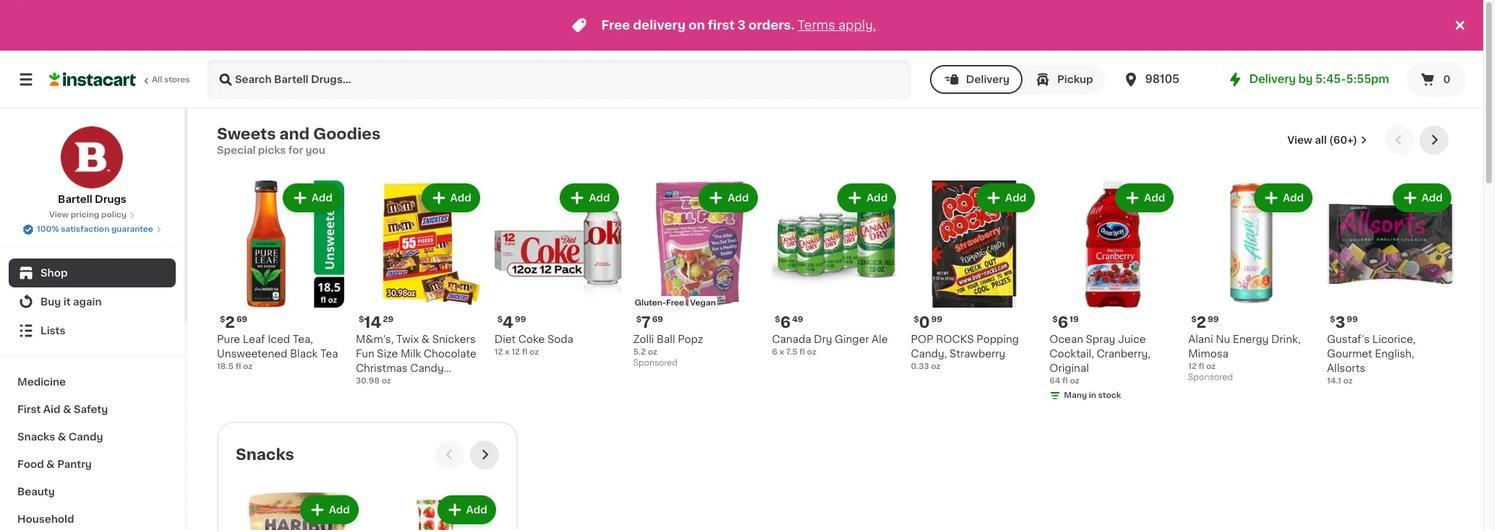 Task type: vqa. For each thing, say whether or not it's contained in the screenshot.
STYLING CREAMS link
no



Task type: describe. For each thing, give the bounding box(es) containing it.
apply.
[[839, 20, 876, 31]]

fun
[[356, 349, 375, 359]]

alani
[[1189, 335, 1214, 345]]

oz inside 'canada dry ginger ale 6 x 7.5 fl oz'
[[807, 349, 817, 357]]

milk
[[401, 349, 421, 359]]

& down first aid & safety
[[58, 433, 66, 443]]

0 horizontal spatial 12
[[495, 349, 503, 357]]

64
[[1050, 378, 1061, 386]]

product group containing 7
[[633, 181, 761, 372]]

$ 2 69
[[220, 315, 247, 331]]

pure
[[217, 335, 240, 345]]

& inside 'link'
[[46, 460, 55, 470]]

1 vertical spatial candy
[[443, 378, 476, 388]]

$ for $ 6 19
[[1053, 316, 1058, 324]]

snacks & candy link
[[9, 424, 176, 451]]

satisfaction
[[61, 226, 109, 234]]

chocolate
[[424, 349, 477, 359]]

ocean spray juice cocktail, cranberry, original 64 fl oz
[[1050, 335, 1151, 386]]

vegan
[[690, 299, 716, 307]]

diet
[[495, 335, 516, 345]]

$ 3 99
[[1330, 315, 1358, 331]]

spray
[[1086, 335, 1116, 345]]

5.2
[[633, 349, 646, 357]]

69 for 2
[[236, 316, 247, 324]]

drink,
[[1272, 335, 1301, 345]]

0 vertical spatial candy
[[410, 364, 444, 374]]

69 for 7
[[652, 316, 663, 324]]

0 inside "button"
[[1444, 75, 1451, 85]]

dry
[[814, 335, 833, 345]]

tea
[[320, 349, 338, 359]]

shop
[[41, 268, 68, 279]]

limited time offer region
[[0, 0, 1452, 51]]

ocean
[[1050, 335, 1084, 345]]

black
[[290, 349, 318, 359]]

special
[[217, 145, 256, 156]]

product group containing 14
[[356, 181, 483, 388]]

99 for 3
[[1347, 316, 1358, 324]]

oz inside pop rocks popping candy, strawberry 0.33 oz
[[931, 363, 941, 371]]

view pricing policy link
[[49, 210, 135, 221]]

first aid & safety
[[17, 405, 108, 415]]

cranberry,
[[1097, 349, 1151, 359]]

fl inside 'canada dry ginger ale 6 x 7.5 fl oz'
[[800, 349, 805, 357]]

leaf
[[243, 335, 265, 345]]

item carousel region
[[217, 126, 1455, 411]]

x inside 'canada dry ginger ale 6 x 7.5 fl oz'
[[780, 349, 784, 357]]

goodies
[[313, 127, 381, 142]]

many
[[1064, 392, 1087, 400]]

100%
[[37, 226, 59, 234]]

gluten-free vegan
[[635, 299, 716, 307]]

rocks
[[936, 335, 974, 345]]

oz inside "diet coke soda 12 x 12 fl oz"
[[530, 349, 539, 357]]

99 for 0
[[932, 316, 943, 324]]

2 for pure
[[225, 315, 235, 331]]

canada dry ginger ale 6 x 7.5 fl oz
[[772, 335, 888, 357]]

all
[[1315, 135, 1327, 145]]

food & pantry link
[[9, 451, 176, 479]]

30.98 oz
[[356, 378, 391, 386]]

$ for $ 14 29
[[359, 316, 364, 324]]

first
[[708, 20, 735, 31]]

$ for $ 3 99
[[1330, 316, 1336, 324]]

49
[[792, 316, 804, 324]]

$ for $ 2 69
[[220, 316, 225, 324]]

free inside limited time offer region
[[601, 20, 630, 31]]

mimosa
[[1189, 349, 1229, 359]]

pantry
[[57, 460, 92, 470]]

oz inside gustaf's licorice, gourmet english, allsorts 14.1 oz
[[1344, 378, 1353, 386]]

service type group
[[930, 65, 1105, 94]]

medicine link
[[9, 369, 176, 396]]

delivery button
[[930, 65, 1023, 94]]

canada
[[772, 335, 812, 345]]

delivery by 5:45-5:55pm link
[[1227, 71, 1390, 88]]

snacks & candy
[[17, 433, 103, 443]]

terms apply. link
[[798, 20, 876, 31]]

Search field
[[208, 61, 910, 98]]

98105
[[1146, 74, 1180, 85]]

buy it again link
[[9, 288, 176, 317]]

zolli
[[633, 335, 654, 345]]

by
[[1299, 74, 1313, 85]]

gustaf's licorice, gourmet english, allsorts 14.1 oz
[[1328, 335, 1416, 386]]

5:55pm
[[1347, 74, 1390, 85]]

pop
[[911, 335, 934, 345]]

fl inside pure leaf iced tea, unsweetened black tea 18.5 fl oz
[[236, 363, 241, 371]]

snacks for snacks
[[236, 448, 294, 463]]

size
[[377, 349, 398, 359]]

guarantee
[[111, 226, 153, 234]]

bartell drugs logo image
[[60, 126, 124, 190]]

stores
[[164, 76, 190, 84]]

$ for $ 4 99
[[498, 316, 503, 324]]

oz inside pure leaf iced tea, unsweetened black tea 18.5 fl oz
[[243, 363, 253, 371]]

fl inside "diet coke soda 12 x 12 fl oz"
[[522, 349, 528, 357]]

product group containing 3
[[1328, 181, 1455, 388]]

sponsored badge image for 2
[[1189, 374, 1232, 383]]

snacks link
[[236, 447, 294, 464]]

zolli ball popz 5.2 oz
[[633, 335, 703, 357]]

bulk
[[418, 378, 440, 388]]

2 for alani
[[1197, 315, 1207, 331]]

free delivery on first 3 orders. terms apply.
[[601, 20, 876, 31]]

gustaf's
[[1328, 335, 1370, 345]]

licorice,
[[1373, 335, 1416, 345]]

pop rocks popping candy, strawberry 0.33 oz
[[911, 335, 1019, 371]]

$ 0 99
[[914, 315, 943, 331]]

juice
[[1118, 335, 1146, 345]]

$ 4 99
[[498, 315, 526, 331]]

bartell drugs link
[[58, 126, 127, 207]]

delivery by 5:45-5:55pm
[[1250, 74, 1390, 85]]

household link
[[9, 506, 176, 531]]

view for view all (60+)
[[1288, 135, 1313, 145]]

safety
[[74, 405, 108, 415]]

pure leaf iced tea, unsweetened black tea 18.5 fl oz
[[217, 335, 338, 371]]

cocktail,
[[1050, 349, 1094, 359]]

product group containing 4
[[495, 181, 622, 359]]

christmas
[[356, 364, 408, 374]]

drugs
[[95, 195, 127, 205]]



Task type: locate. For each thing, give the bounding box(es) containing it.
0 vertical spatial 0
[[1444, 75, 1451, 85]]

fl inside ocean spray juice cocktail, cranberry, original 64 fl oz
[[1063, 378, 1068, 386]]

$ 6 49
[[775, 315, 804, 331]]

$ up m&m's,
[[359, 316, 364, 324]]

12
[[495, 349, 503, 357], [512, 349, 520, 357], [1189, 363, 1197, 371]]

0 horizontal spatial sponsored badge image
[[633, 360, 677, 368]]

view all (60+)
[[1288, 135, 1358, 145]]

$ inside $ 2 69
[[220, 316, 225, 324]]

again
[[73, 297, 102, 307]]

pricing
[[71, 211, 99, 219]]

3
[[738, 20, 746, 31], [1336, 315, 1346, 331]]

unsweetened
[[217, 349, 287, 359]]

buy
[[41, 297, 61, 307]]

1 99 from the left
[[515, 316, 526, 324]]

sweets and goodies special picks for you
[[217, 127, 381, 156]]

12 inside the alani nu energy drink, mimosa 12 fl oz
[[1189, 363, 1197, 371]]

snacks for snacks & candy
[[17, 433, 55, 443]]

add
[[312, 193, 333, 203], [450, 193, 472, 203], [589, 193, 610, 203], [728, 193, 749, 203], [867, 193, 888, 203], [1006, 193, 1027, 203], [1144, 193, 1166, 203], [1283, 193, 1304, 203], [1422, 193, 1443, 203], [329, 506, 350, 516], [466, 506, 487, 516]]

0 vertical spatial snacks
[[17, 433, 55, 443]]

3 $ from the left
[[498, 316, 503, 324]]

1 vertical spatial 3
[[1336, 315, 1346, 331]]

delivery for delivery by 5:45-5:55pm
[[1250, 74, 1296, 85]]

1 2 from the left
[[225, 315, 235, 331]]

free
[[601, 20, 630, 31], [666, 299, 684, 307]]

first aid & safety link
[[9, 396, 176, 424]]

$ left 19
[[1053, 316, 1058, 324]]

$ up diet
[[498, 316, 503, 324]]

99 inside $ 3 99
[[1347, 316, 1358, 324]]

delivery inside button
[[966, 75, 1010, 85]]

69 inside $ 7 69
[[652, 316, 663, 324]]

1 horizontal spatial view
[[1288, 135, 1313, 145]]

delivery
[[1250, 74, 1296, 85], [966, 75, 1010, 85]]

$ inside $ 6 19
[[1053, 316, 1058, 324]]

0 vertical spatial 3
[[738, 20, 746, 31]]

1 horizontal spatial delivery
[[1250, 74, 1296, 85]]

6 for canada dry ginger ale
[[780, 315, 791, 331]]

0 horizontal spatial 2
[[225, 315, 235, 331]]

$ inside $ 3 99
[[1330, 316, 1336, 324]]

69 up leaf
[[236, 316, 247, 324]]

1 horizontal spatial 0
[[1444, 75, 1451, 85]]

gourmet
[[1328, 349, 1373, 359]]

$ 2 99
[[1192, 315, 1219, 331]]

buy it again
[[41, 297, 102, 307]]

$ for $ 7 69
[[636, 316, 642, 324]]

1 vertical spatial free
[[666, 299, 684, 307]]

tea,
[[293, 335, 313, 345]]

oz right the 5.2
[[648, 349, 658, 357]]

sponsored badge image inside product group
[[633, 360, 677, 368]]

oz inside ocean spray juice cocktail, cranberry, original 64 fl oz
[[1070, 378, 1080, 386]]

ball
[[657, 335, 675, 345]]

2
[[225, 315, 235, 331], [1197, 315, 1207, 331]]

medicine
[[17, 378, 66, 388]]

candy up bulk
[[410, 364, 444, 374]]

view for view pricing policy
[[49, 211, 69, 219]]

sweets
[[217, 127, 276, 142]]

free left vegan
[[666, 299, 684, 307]]

1 69 from the left
[[236, 316, 247, 324]]

1 horizontal spatial 6
[[780, 315, 791, 331]]

fl right "7.5" at bottom
[[800, 349, 805, 357]]

(60+)
[[1330, 135, 1358, 145]]

99 up gustaf's
[[1347, 316, 1358, 324]]

fl right 64
[[1063, 378, 1068, 386]]

$ for $ 6 49
[[775, 316, 780, 324]]

ale
[[872, 335, 888, 345]]

5:45-
[[1316, 74, 1347, 85]]

99 up "pop" in the right of the page
[[932, 316, 943, 324]]

$ up gustaf's
[[1330, 316, 1336, 324]]

fl down 'mimosa'
[[1199, 363, 1205, 371]]

you
[[306, 145, 325, 156]]

2 $ from the left
[[359, 316, 364, 324]]

it
[[63, 297, 71, 307]]

2 horizontal spatial 12
[[1189, 363, 1197, 371]]

29
[[383, 316, 394, 324]]

shop link
[[9, 259, 176, 288]]

6 left 19
[[1058, 315, 1069, 331]]

3 99 from the left
[[1208, 316, 1219, 324]]

& right food
[[46, 460, 55, 470]]

99 for 2
[[1208, 316, 1219, 324]]

0 horizontal spatial 0
[[919, 315, 930, 331]]

twix
[[396, 335, 419, 345]]

0 horizontal spatial delivery
[[966, 75, 1010, 85]]

& right aid
[[63, 405, 71, 415]]

lists
[[41, 326, 65, 336]]

ginger
[[835, 335, 869, 345]]

$ inside the $ 4 99
[[498, 316, 503, 324]]

food & pantry
[[17, 460, 92, 470]]

12 for 4
[[512, 349, 520, 357]]

$ for $ 0 99
[[914, 316, 919, 324]]

3 inside limited time offer region
[[738, 20, 746, 31]]

None search field
[[207, 59, 911, 100]]

1 vertical spatial sponsored badge image
[[1189, 374, 1232, 383]]

2 vertical spatial candy
[[69, 433, 103, 443]]

free inside the item carousel region
[[666, 299, 684, 307]]

view pricing policy
[[49, 211, 127, 219]]

6 left 49
[[780, 315, 791, 331]]

0 horizontal spatial 6
[[772, 349, 778, 357]]

candy,
[[911, 349, 947, 359]]

6
[[780, 315, 791, 331], [1058, 315, 1069, 331], [772, 349, 778, 357]]

for
[[288, 145, 303, 156]]

oz inside zolli ball popz 5.2 oz
[[648, 349, 658, 357]]

0 horizontal spatial view
[[49, 211, 69, 219]]

view all (60+) button
[[1282, 126, 1374, 155]]

x down diet
[[505, 349, 510, 357]]

$ left 49
[[775, 316, 780, 324]]

4 $ from the left
[[636, 316, 642, 324]]

1 horizontal spatial 3
[[1336, 315, 1346, 331]]

x inside "diet coke soda 12 x 12 fl oz"
[[505, 349, 510, 357]]

candy down safety
[[69, 433, 103, 443]]

99 right 4
[[515, 316, 526, 324]]

candy right bulk
[[443, 378, 476, 388]]

bartell drugs
[[58, 195, 127, 205]]

iced
[[268, 335, 290, 345]]

household
[[17, 515, 74, 525]]

oz down 'original'
[[1070, 378, 1080, 386]]

popz
[[678, 335, 703, 345]]

oz down unsweetened
[[243, 363, 253, 371]]

delivery for delivery
[[966, 75, 1010, 85]]

0 horizontal spatial 69
[[236, 316, 247, 324]]

on
[[689, 20, 705, 31]]

x
[[505, 349, 510, 357], [780, 349, 784, 357]]

oz down the coke
[[530, 349, 539, 357]]

$ inside $ 0 99
[[914, 316, 919, 324]]

oz down "dry"
[[807, 349, 817, 357]]

1 horizontal spatial x
[[780, 349, 784, 357]]

9 $ from the left
[[1330, 316, 1336, 324]]

1 horizontal spatial snacks
[[236, 448, 294, 463]]

0 horizontal spatial snacks
[[17, 433, 55, 443]]

& right twix
[[422, 335, 430, 345]]

99 inside the $ 4 99
[[515, 316, 526, 324]]

2 69 from the left
[[652, 316, 663, 324]]

all
[[152, 76, 162, 84]]

5 $ from the left
[[775, 316, 780, 324]]

$ inside $ 14 29
[[359, 316, 364, 324]]

99 inside $ 0 99
[[932, 316, 943, 324]]

2 up pure
[[225, 315, 235, 331]]

coke
[[518, 335, 545, 345]]

oz down the christmas
[[382, 378, 391, 386]]

bartell
[[58, 195, 92, 205]]

policy
[[101, 211, 127, 219]]

99 up nu
[[1208, 316, 1219, 324]]

0.33
[[911, 363, 929, 371]]

sponsored badge image down the 5.2
[[633, 360, 677, 368]]

7 $ from the left
[[1053, 316, 1058, 324]]

view inside popup button
[[1288, 135, 1313, 145]]

fl inside the alani nu energy drink, mimosa 12 fl oz
[[1199, 363, 1205, 371]]

6 $ from the left
[[914, 316, 919, 324]]

diet coke soda 12 x 12 fl oz
[[495, 335, 574, 357]]

6 for ocean spray juice cocktail, cranberry, original
[[1058, 315, 1069, 331]]

m&m's, twix & snickers fun size milk chocolate christmas candy assortment bulk candy
[[356, 335, 477, 388]]

alani nu energy drink, mimosa 12 fl oz
[[1189, 335, 1301, 371]]

lists link
[[9, 317, 176, 346]]

6 left "7.5" at bottom
[[772, 349, 778, 357]]

$ inside $ 2 99
[[1192, 316, 1197, 324]]

0 horizontal spatial 3
[[738, 20, 746, 31]]

instacart logo image
[[49, 71, 136, 88]]

4 99 from the left
[[1347, 316, 1358, 324]]

1 vertical spatial 0
[[919, 315, 930, 331]]

3 right first
[[738, 20, 746, 31]]

69
[[236, 316, 247, 324], [652, 316, 663, 324]]

0 inside the item carousel region
[[919, 315, 930, 331]]

free left delivery
[[601, 20, 630, 31]]

fl down the coke
[[522, 349, 528, 357]]

fl right 18.5
[[236, 363, 241, 371]]

1 $ from the left
[[220, 316, 225, 324]]

strawberry
[[950, 349, 1006, 359]]

assortment
[[356, 378, 416, 388]]

delivery
[[633, 20, 686, 31]]

view left 'all'
[[1288, 135, 1313, 145]]

candy
[[410, 364, 444, 374], [443, 378, 476, 388], [69, 433, 103, 443]]

3 inside the item carousel region
[[1336, 315, 1346, 331]]

fl
[[522, 349, 528, 357], [800, 349, 805, 357], [236, 363, 241, 371], [1199, 363, 1205, 371], [1063, 378, 1068, 386]]

0 vertical spatial view
[[1288, 135, 1313, 145]]

$ up alani
[[1192, 316, 1197, 324]]

sponsored badge image for 7
[[633, 360, 677, 368]]

1 horizontal spatial free
[[666, 299, 684, 307]]

$ up "pop" in the right of the page
[[914, 316, 919, 324]]

oz down allsorts
[[1344, 378, 1353, 386]]

pickup button
[[1023, 65, 1105, 94]]

nu
[[1216, 335, 1231, 345]]

terms
[[798, 20, 836, 31]]

99 for 4
[[515, 316, 526, 324]]

$ inside $ 6 49
[[775, 316, 780, 324]]

1 horizontal spatial sponsored badge image
[[1189, 374, 1232, 383]]

18.5
[[217, 363, 234, 371]]

3 up gustaf's
[[1336, 315, 1346, 331]]

x left "7.5" at bottom
[[780, 349, 784, 357]]

100% satisfaction guarantee button
[[22, 221, 162, 236]]

sponsored badge image
[[633, 360, 677, 368], [1189, 374, 1232, 383]]

1 horizontal spatial 69
[[652, 316, 663, 324]]

1 vertical spatial view
[[49, 211, 69, 219]]

1 horizontal spatial 2
[[1197, 315, 1207, 331]]

oz down 'mimosa'
[[1207, 363, 1216, 371]]

7.5
[[786, 349, 798, 357]]

aid
[[43, 405, 60, 415]]

product group containing 0
[[911, 181, 1038, 373]]

oz down the candy,
[[931, 363, 941, 371]]

69 inside $ 2 69
[[236, 316, 247, 324]]

0 vertical spatial sponsored badge image
[[633, 360, 677, 368]]

14.1
[[1328, 378, 1342, 386]]

energy
[[1233, 335, 1269, 345]]

all stores link
[[49, 59, 191, 100]]

$ inside $ 7 69
[[636, 316, 642, 324]]

$ up pure
[[220, 316, 225, 324]]

6 inside 'canada dry ginger ale 6 x 7.5 fl oz'
[[772, 349, 778, 357]]

0 horizontal spatial x
[[505, 349, 510, 357]]

99 inside $ 2 99
[[1208, 316, 1219, 324]]

popping
[[977, 335, 1019, 345]]

2 x from the left
[[780, 349, 784, 357]]

8 $ from the left
[[1192, 316, 1197, 324]]

& inside m&m's, twix & snickers fun size milk chocolate christmas candy assortment bulk candy
[[422, 335, 430, 345]]

$ for $ 2 99
[[1192, 316, 1197, 324]]

oz inside the alani nu energy drink, mimosa 12 fl oz
[[1207, 363, 1216, 371]]

$ down gluten-
[[636, 316, 642, 324]]

product group
[[217, 181, 344, 373], [356, 181, 483, 388], [495, 181, 622, 359], [633, 181, 761, 372], [772, 181, 900, 359], [911, 181, 1038, 373], [1050, 181, 1177, 405], [1189, 181, 1316, 386], [1328, 181, 1455, 388], [236, 493, 362, 531], [373, 493, 499, 531]]

1 horizontal spatial 12
[[512, 349, 520, 357]]

view up 100%
[[49, 211, 69, 219]]

69 right 7 at the bottom of the page
[[652, 316, 663, 324]]

2 99 from the left
[[932, 316, 943, 324]]

soda
[[548, 335, 574, 345]]

2 up alani
[[1197, 315, 1207, 331]]

1 vertical spatial snacks
[[236, 448, 294, 463]]

0 vertical spatial free
[[601, 20, 630, 31]]

food
[[17, 460, 44, 470]]

snacks
[[17, 433, 55, 443], [236, 448, 294, 463]]

snickers
[[432, 335, 476, 345]]

12 for 2
[[1189, 363, 1197, 371]]

100% satisfaction guarantee
[[37, 226, 153, 234]]

0 horizontal spatial free
[[601, 20, 630, 31]]

2 2 from the left
[[1197, 315, 1207, 331]]

sponsored badge image down 'mimosa'
[[1189, 374, 1232, 383]]

2 horizontal spatial 6
[[1058, 315, 1069, 331]]

1 x from the left
[[505, 349, 510, 357]]



